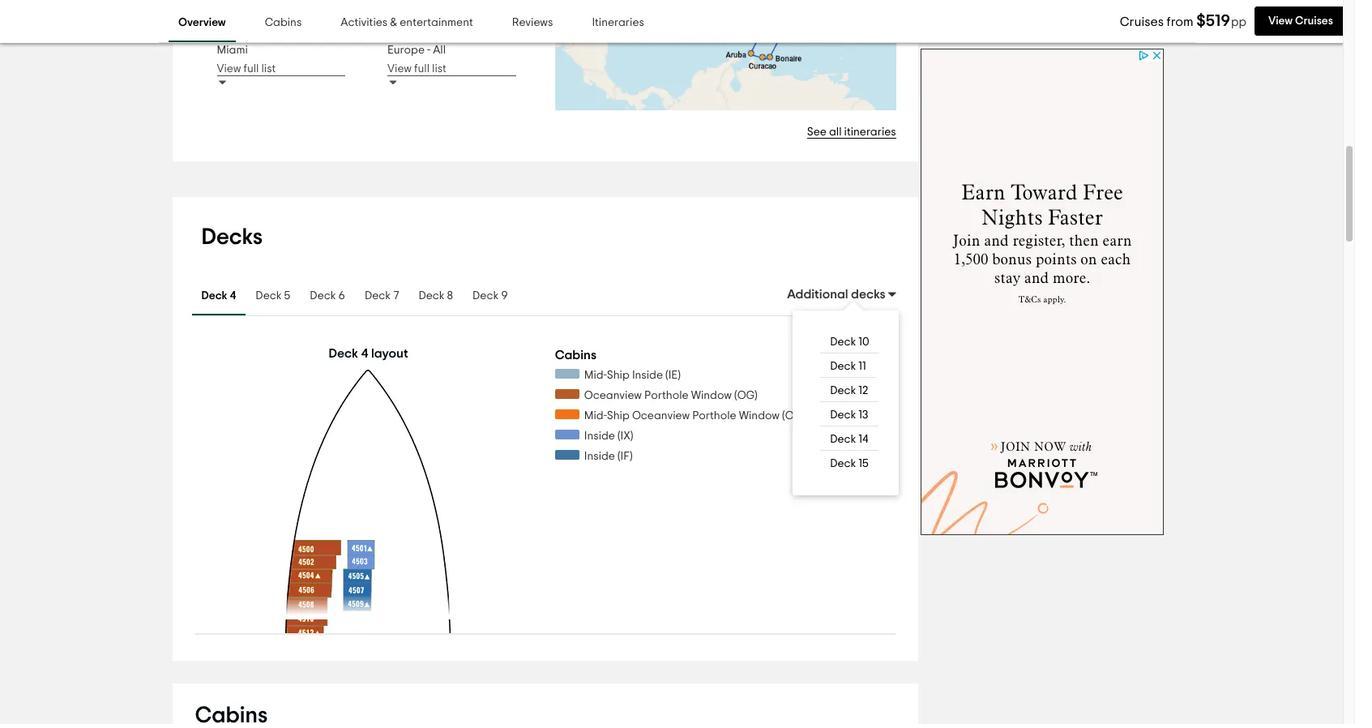 Task type: locate. For each thing, give the bounding box(es) containing it.
deck for deck 8
[[419, 291, 445, 302]]

deck left 6
[[310, 291, 336, 302]]

inside
[[632, 370, 663, 381], [584, 431, 615, 442], [584, 451, 615, 462]]

of
[[785, 410, 801, 422]]

1 horizontal spatial list
[[432, 63, 447, 75]]

deck 6
[[310, 291, 345, 302]]

0 vertical spatial inside
[[632, 370, 663, 381]]

inside for inside ( ix )
[[584, 431, 615, 442]]

le
[[217, 27, 230, 38]]

cabins
[[265, 17, 302, 29], [555, 349, 597, 362]]

list
[[262, 63, 276, 75], [432, 63, 447, 75]]

0 horizontal spatial cabins
[[265, 17, 302, 29]]

deck
[[201, 291, 227, 302], [256, 291, 282, 302], [310, 291, 336, 302], [365, 291, 391, 302], [419, 291, 445, 302], [473, 291, 499, 302], [830, 336, 856, 348], [329, 347, 358, 360], [830, 361, 856, 372], [830, 385, 856, 396], [830, 409, 856, 421], [830, 434, 856, 445], [830, 458, 856, 469]]

) up "mid-ship oceanview porthole window ( of"
[[755, 390, 758, 401]]

4 left 'deck 5'
[[230, 291, 236, 302]]

deck left the '15'
[[830, 458, 856, 469]]

1 horizontal spatial cruises
[[1296, 15, 1334, 27]]

0 horizontal spatial view full list
[[217, 63, 276, 75]]

view
[[1269, 15, 1293, 27], [217, 63, 241, 75], [388, 63, 412, 75]]

deck for deck 4
[[201, 291, 227, 302]]

deck left layout
[[329, 347, 358, 360]]

deck left 'deck 5'
[[201, 291, 227, 302]]

7
[[393, 291, 399, 302]]

2 list from the left
[[432, 63, 447, 75]]

list down all
[[432, 63, 447, 75]]

window
[[691, 390, 732, 401], [739, 410, 780, 422]]

cabins up mid-ship inside ( ie )
[[555, 349, 597, 362]]

havre
[[232, 27, 264, 38]]

1 horizontal spatial porthole
[[693, 410, 737, 422]]

1 vertical spatial oceanview
[[632, 410, 690, 422]]

- left all
[[427, 45, 431, 56]]

deck left 12
[[830, 385, 856, 396]]

oceanview
[[584, 390, 642, 401], [632, 410, 690, 422]]

oceanview down oceanview porthole window ( og )
[[632, 410, 690, 422]]

deck for deck 7
[[365, 291, 391, 302]]

deck left 13
[[830, 409, 856, 421]]

deck for deck 4 layout
[[329, 347, 358, 360]]

deck 9
[[473, 291, 508, 302]]

view down 'miami'
[[217, 63, 241, 75]]

0 vertical spatial mid-
[[584, 370, 607, 381]]

1 full from the left
[[244, 63, 259, 75]]

ship left ie
[[607, 370, 630, 381]]

0 horizontal spatial view
[[217, 63, 241, 75]]

&
[[390, 17, 397, 29]]

2 horizontal spatial view
[[1269, 15, 1293, 27]]

view right pp
[[1269, 15, 1293, 27]]

deck 14
[[830, 434, 869, 445]]

view cruises
[[1269, 15, 1334, 27]]

see
[[807, 126, 827, 138]]

0 vertical spatial caribbean
[[388, 9, 445, 20]]

deck 10
[[830, 336, 870, 348]]

mid- for mid-ship inside ( ie )
[[584, 370, 607, 381]]

)
[[678, 370, 681, 381], [755, 390, 758, 401], [631, 431, 634, 442], [630, 451, 633, 462]]

0 vertical spatial oceanview
[[584, 390, 642, 401]]

ship for oceanview
[[607, 410, 630, 422]]

1 vertical spatial porthole
[[693, 410, 737, 422]]

deck for deck 15
[[830, 458, 856, 469]]

2 view full list from the left
[[388, 63, 447, 75]]

- left the western
[[447, 27, 450, 38]]

deck left 7
[[365, 291, 391, 302]]

deck left the 5 in the left of the page
[[256, 291, 282, 302]]

inside left ie
[[632, 370, 663, 381]]

13
[[859, 409, 869, 421]]

deck 5
[[256, 291, 291, 302]]

2 caribbean from the top
[[388, 27, 445, 38]]

inside for inside ( if )
[[584, 451, 615, 462]]

1 list from the left
[[262, 63, 276, 75]]

1 vertical spatial mid-
[[584, 410, 607, 422]]

4 left layout
[[361, 347, 368, 360]]

caribbean
[[388, 9, 445, 20], [388, 27, 445, 38]]

1 vertical spatial ship
[[607, 410, 630, 422]]

0 vertical spatial -
[[447, 9, 450, 20]]

cruises
[[1120, 15, 1164, 28], [1296, 15, 1334, 27]]

0 vertical spatial 4
[[230, 291, 236, 302]]

deck left 11
[[830, 361, 856, 372]]

list down 'havre'
[[262, 63, 276, 75]]

0 horizontal spatial porthole
[[645, 390, 689, 401]]

deck left 10
[[830, 336, 856, 348]]

6
[[339, 291, 345, 302]]

2 mid- from the top
[[584, 410, 607, 422]]

full down the europe
[[414, 63, 430, 75]]

deck for deck 11
[[830, 361, 856, 372]]

porthole
[[645, 390, 689, 401], [693, 410, 737, 422]]

itineraries
[[592, 17, 645, 29]]

oceanview porthole window ( og )
[[584, 390, 758, 401]]

deck for deck 9
[[473, 291, 499, 302]]

4
[[230, 291, 236, 302], [361, 347, 368, 360]]

deck 11
[[830, 361, 867, 372]]

list for miami
[[262, 63, 276, 75]]

full down 'miami'
[[244, 63, 259, 75]]

1 horizontal spatial view
[[388, 63, 412, 75]]

ship for inside
[[607, 370, 630, 381]]

deck 15
[[830, 458, 869, 469]]

porthole down ie
[[645, 390, 689, 401]]

full
[[244, 63, 259, 75], [414, 63, 430, 75]]

pp
[[1232, 16, 1247, 28]]

2 ship from the top
[[607, 410, 630, 422]]

layout
[[371, 347, 408, 360]]

2 full from the left
[[414, 63, 430, 75]]

inside up inside ( if )
[[584, 431, 615, 442]]

cruises from $519 pp
[[1120, 13, 1247, 29]]

window down og
[[739, 410, 780, 422]]

) down ix
[[630, 451, 633, 462]]

1 horizontal spatial cabins
[[555, 349, 597, 362]]

inside down inside ( ix )
[[584, 451, 615, 462]]

mid-
[[584, 370, 607, 381], [584, 410, 607, 422]]

cruises inside cruises from $519 pp
[[1120, 15, 1164, 28]]

itineraries link
[[582, 5, 654, 42]]

view full list
[[217, 63, 276, 75], [388, 63, 447, 75]]

0 vertical spatial cabins
[[265, 17, 302, 29]]

ship
[[607, 370, 630, 381], [607, 410, 630, 422]]

view full list down 'miami'
[[217, 63, 276, 75]]

0 vertical spatial window
[[691, 390, 732, 401]]

inside ( ix )
[[584, 431, 634, 442]]

1 vertical spatial 4
[[361, 347, 368, 360]]

oceanview down mid-ship inside ( ie )
[[584, 390, 642, 401]]

1 horizontal spatial view full list
[[388, 63, 447, 75]]

view full list for europe - all
[[388, 63, 447, 75]]

deck for deck 13
[[830, 409, 856, 421]]

0 horizontal spatial 4
[[230, 291, 236, 302]]

porthole down oceanview porthole window ( og )
[[693, 410, 737, 422]]

see all itineraries
[[807, 126, 897, 138]]

cruises left from
[[1120, 15, 1164, 28]]

) up oceanview porthole window ( og )
[[678, 370, 681, 381]]

1 vertical spatial caribbean
[[388, 27, 445, 38]]

deck left 14
[[830, 434, 856, 445]]

2 vertical spatial inside
[[584, 451, 615, 462]]

- left eastern
[[447, 9, 450, 20]]

decks
[[851, 288, 886, 301]]

ie
[[669, 370, 678, 381]]

deck for deck 5
[[256, 291, 282, 302]]

4 for deck 4 layout
[[361, 347, 368, 360]]

2 cruises from the left
[[1296, 15, 1334, 27]]

0 horizontal spatial cruises
[[1120, 15, 1164, 28]]

1 mid- from the top
[[584, 370, 607, 381]]

deck left 8
[[419, 291, 445, 302]]

1 horizontal spatial 4
[[361, 347, 368, 360]]

1 vertical spatial inside
[[584, 431, 615, 442]]

1 ship from the top
[[607, 370, 630, 381]]

inside ( if )
[[584, 451, 633, 462]]

0 horizontal spatial full
[[244, 63, 259, 75]]

4 for deck 4
[[230, 291, 236, 302]]

cruises right pp
[[1296, 15, 1334, 27]]

view down the europe
[[388, 63, 412, 75]]

$519
[[1197, 13, 1231, 29]]

view full list down the europe
[[388, 63, 447, 75]]

1 vertical spatial window
[[739, 410, 780, 422]]

-
[[447, 9, 450, 20], [447, 27, 450, 38], [427, 45, 431, 56]]

deck 4 layout
[[329, 347, 408, 360]]

window up "mid-ship oceanview porthole window ( of"
[[691, 390, 732, 401]]

caribbean - eastern caribbean - western europe - all
[[388, 9, 495, 56]]

1 cruises from the left
[[1120, 15, 1164, 28]]

1 vertical spatial cabins
[[555, 349, 597, 362]]

additional
[[787, 288, 849, 301]]

ship up ix
[[607, 410, 630, 422]]

0 horizontal spatial list
[[262, 63, 276, 75]]

1 horizontal spatial full
[[414, 63, 430, 75]]

1 view full list from the left
[[217, 63, 276, 75]]

cabins right 'havre'
[[265, 17, 302, 29]]

0 vertical spatial ship
[[607, 370, 630, 381]]

1 vertical spatial -
[[447, 27, 450, 38]]

deck left 9
[[473, 291, 499, 302]]

10
[[859, 336, 870, 348]]

(
[[666, 370, 669, 381], [735, 390, 738, 401], [783, 410, 785, 422], [618, 431, 621, 442], [618, 451, 621, 462]]



Task type: describe. For each thing, give the bounding box(es) containing it.
1 caribbean from the top
[[388, 9, 445, 20]]

deck 13
[[830, 409, 869, 421]]

mid-ship inside ( ie )
[[584, 370, 681, 381]]

0 vertical spatial porthole
[[645, 390, 689, 401]]

europe
[[388, 45, 425, 56]]

deck 7
[[365, 291, 399, 302]]

istanbul
[[217, 9, 259, 20]]

11
[[859, 361, 867, 372]]

12
[[859, 385, 869, 396]]

additional decks
[[787, 288, 886, 301]]

activities & entertainment link
[[331, 5, 483, 42]]

15
[[859, 458, 869, 469]]

cabins link
[[255, 5, 312, 42]]

view for istanbul le havre miami
[[217, 63, 241, 75]]

9
[[501, 291, 508, 302]]

reviews link
[[503, 5, 563, 42]]

deck 4
[[201, 291, 236, 302]]

istanbul le havre miami
[[217, 9, 264, 56]]

8
[[447, 291, 453, 302]]

0 horizontal spatial window
[[691, 390, 732, 401]]

miami
[[217, 45, 248, 56]]

if
[[621, 451, 630, 462]]

( up oceanview porthole window ( og )
[[666, 370, 669, 381]]

list for europe - all
[[432, 63, 447, 75]]

all
[[433, 45, 446, 56]]

activities
[[341, 17, 388, 29]]

advertisement region
[[921, 49, 1164, 535]]

decks
[[201, 226, 263, 249]]

ix
[[621, 431, 631, 442]]

deck for deck 6
[[310, 291, 336, 302]]

overview link
[[169, 5, 236, 42]]

full for miami
[[244, 63, 259, 75]]

deck 8
[[419, 291, 453, 302]]

( up "mid-ship oceanview porthole window ( of"
[[735, 390, 738, 401]]

1 horizontal spatial window
[[739, 410, 780, 422]]

all
[[829, 126, 842, 138]]

overview
[[178, 17, 226, 29]]

view for caribbean - eastern caribbean - western europe - all
[[388, 63, 412, 75]]

( left deck 13
[[783, 410, 785, 422]]

cabins inside 'link'
[[265, 17, 302, 29]]

full for europe - all
[[414, 63, 430, 75]]

western
[[453, 27, 495, 38]]

mid- for mid-ship oceanview porthole window ( of
[[584, 410, 607, 422]]

deck for deck 10
[[830, 336, 856, 348]]

14
[[859, 434, 869, 445]]

( down ix
[[618, 451, 621, 462]]

activities & entertainment
[[341, 17, 473, 29]]

og
[[738, 390, 755, 401]]

deck for deck 12
[[830, 385, 856, 396]]

from
[[1167, 15, 1194, 28]]

) up inside ( if )
[[631, 431, 634, 442]]

eastern
[[453, 9, 493, 20]]

deck 12
[[830, 385, 869, 396]]

the map for this itinerary is not available at this time. image
[[555, 0, 897, 110]]

5
[[284, 291, 291, 302]]

( up if
[[618, 431, 621, 442]]

view full list for miami
[[217, 63, 276, 75]]

mid-ship oceanview porthole window ( of
[[584, 410, 801, 422]]

entertainment
[[400, 17, 473, 29]]

deck for deck 14
[[830, 434, 856, 445]]

itineraries
[[845, 126, 897, 138]]

reviews
[[512, 17, 553, 29]]

2 vertical spatial -
[[427, 45, 431, 56]]



Task type: vqa. For each thing, say whether or not it's contained in the screenshot.
credit
no



